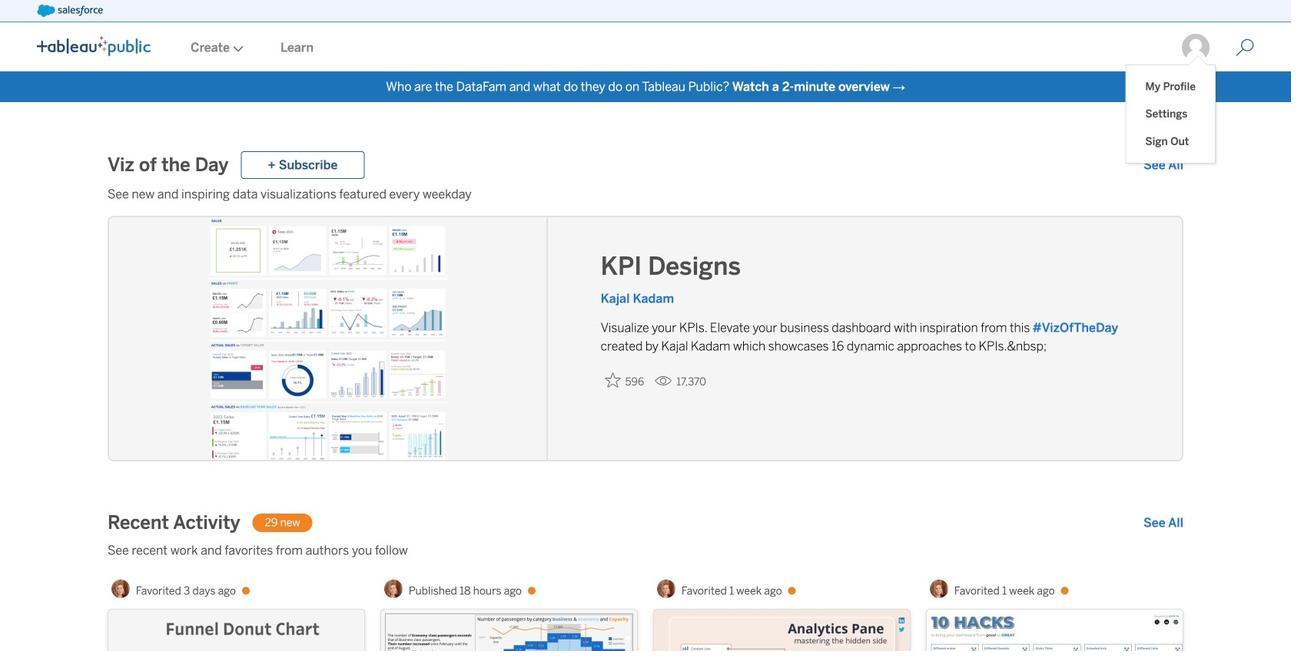 Task type: locate. For each thing, give the bounding box(es) containing it.
tableau public viz of the day image
[[109, 218, 548, 463]]

see recent work and favorites from authors you follow element
[[108, 542, 1184, 560]]

see all viz of the day element
[[1144, 156, 1184, 174]]

1 angela drucioc image from the left
[[111, 580, 130, 599]]

angela drucioc image
[[111, 580, 130, 599], [384, 580, 403, 599], [657, 580, 675, 599], [930, 580, 948, 599]]

viz of the day heading
[[108, 153, 229, 178]]

add favorite image
[[605, 373, 621, 388]]

Add Favorite button
[[601, 368, 649, 393]]

see new and inspiring data visualizations featured every weekday element
[[108, 185, 1184, 204]]

recent activity heading
[[108, 511, 240, 536]]

dialog
[[1126, 55, 1215, 163]]

tara.schultz image
[[1181, 32, 1211, 63]]



Task type: describe. For each thing, give the bounding box(es) containing it.
salesforce logo image
[[37, 5, 103, 17]]

list options menu
[[1126, 65, 1215, 163]]

3 angela drucioc image from the left
[[657, 580, 675, 599]]

logo image
[[37, 36, 151, 56]]

see all recent activity element
[[1144, 514, 1184, 533]]

2 angela drucioc image from the left
[[384, 580, 403, 599]]

4 angela drucioc image from the left
[[930, 580, 948, 599]]

go to search image
[[1217, 38, 1273, 57]]



Task type: vqa. For each thing, say whether or not it's contained in the screenshot.
SALESFORCE LOGO
yes



